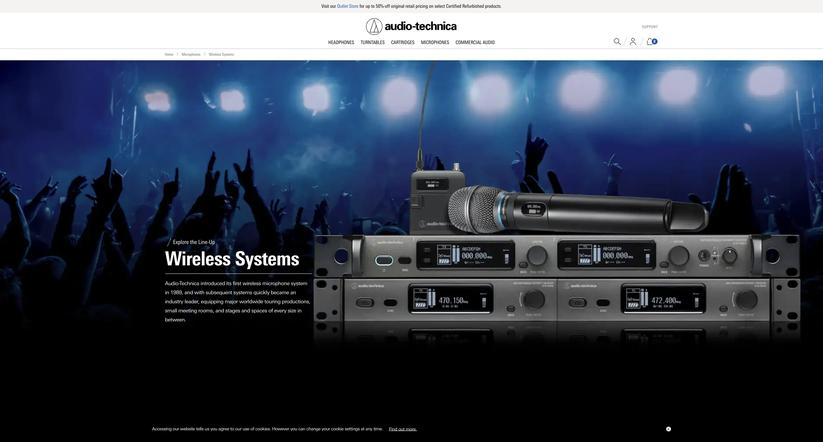 Task type: vqa. For each thing, say whether or not it's contained in the screenshot.
4 Items on the top left of the page
no



Task type: locate. For each thing, give the bounding box(es) containing it.
small
[[165, 308, 177, 314]]

systems
[[222, 52, 234, 57]]

our left website
[[173, 427, 179, 432]]

microphones link
[[418, 39, 453, 46], [182, 51, 201, 58]]

audio-
[[165, 281, 180, 287]]

major
[[225, 299, 238, 305]]

microphones link down store logo
[[418, 39, 453, 46]]

introduced
[[201, 281, 225, 287]]

0 horizontal spatial and
[[185, 290, 193, 296]]

microphones left breadcrumbs icon
[[182, 52, 201, 57]]

cookies.
[[256, 427, 271, 432]]

home
[[165, 52, 173, 57]]

accessing our website tells us you agree to our use of cookies. however you can change your cookie settings at any time.
[[152, 427, 384, 432]]

cartridges link
[[388, 39, 418, 46]]

in
[[165, 290, 169, 296], [298, 308, 302, 314]]

0 horizontal spatial of
[[251, 427, 254, 432]]

1 vertical spatial to
[[230, 427, 234, 432]]

and
[[185, 290, 193, 296], [216, 308, 224, 314], [242, 308, 250, 314]]

commercial audio link
[[453, 39, 498, 46]]

1 horizontal spatial of
[[269, 308, 273, 314]]

1 horizontal spatial divider line image
[[640, 37, 644, 46]]

headphones
[[329, 39, 354, 45]]

settings
[[345, 427, 360, 432]]

refurbished
[[463, 3, 484, 9]]

0 horizontal spatial in
[[165, 290, 169, 296]]

you left 'can'
[[290, 427, 297, 432]]

of
[[269, 308, 273, 314], [251, 427, 254, 432]]

0 horizontal spatial divider line image
[[624, 37, 627, 46]]

0 horizontal spatial our
[[173, 427, 179, 432]]

at
[[361, 427, 365, 432]]

and down equipping at the left of the page
[[216, 308, 224, 314]]

our right visit
[[330, 3, 336, 9]]

certified
[[446, 3, 462, 9]]

microphone
[[263, 281, 290, 287]]

0 vertical spatial in
[[165, 290, 169, 296]]

divider line image left basket icon
[[640, 37, 644, 46]]

1 vertical spatial microphones link
[[182, 51, 201, 58]]

divider line image
[[624, 37, 627, 46], [640, 37, 644, 46]]

our left use
[[235, 427, 242, 432]]

1 horizontal spatial microphones
[[421, 39, 449, 45]]

with
[[194, 290, 204, 296]]

0 link
[[647, 38, 659, 45]]

divider line image right magnifying glass "image"
[[624, 37, 627, 46]]

1 horizontal spatial our
[[235, 427, 242, 432]]

you right 'us' on the bottom left of page
[[210, 427, 217, 432]]

out
[[399, 427, 405, 432]]

1 horizontal spatial you
[[290, 427, 297, 432]]

in left 1989,
[[165, 290, 169, 296]]

commercial audio
[[456, 39, 495, 45]]

systems
[[234, 290, 252, 296]]

system
[[291, 281, 307, 287]]

find out more. link
[[384, 425, 422, 435]]

1 horizontal spatial microphones link
[[418, 39, 453, 46]]

turntables
[[361, 39, 385, 45]]

on
[[429, 3, 434, 9]]

0 horizontal spatial microphones link
[[182, 51, 201, 58]]

to
[[371, 3, 375, 9], [230, 427, 234, 432]]

website
[[180, 427, 195, 432]]

of right use
[[251, 427, 254, 432]]

industry
[[165, 299, 183, 305]]

breadcrumbs image
[[203, 52, 206, 56]]

0 vertical spatial microphones
[[421, 39, 449, 45]]

in right size
[[298, 308, 302, 314]]

visit
[[322, 3, 329, 9]]

meeting
[[178, 308, 197, 314]]

retail
[[406, 3, 415, 9]]

tells
[[196, 427, 204, 432]]

0 vertical spatial of
[[269, 308, 273, 314]]

use
[[243, 427, 250, 432]]

every
[[274, 308, 287, 314]]

leader,
[[185, 299, 200, 305]]

0 horizontal spatial microphones
[[182, 52, 201, 57]]

our
[[330, 3, 336, 9], [173, 427, 179, 432], [235, 427, 242, 432]]

and down technica
[[185, 290, 193, 296]]

to right agree on the left of page
[[230, 427, 234, 432]]

magnifying glass image
[[614, 38, 621, 45]]

find
[[389, 427, 398, 432]]

wireless
[[243, 281, 261, 287]]

wireless systems
[[209, 52, 234, 57]]

you
[[210, 427, 217, 432], [290, 427, 297, 432]]

0 vertical spatial microphones link
[[418, 39, 453, 46]]

microphones down store logo
[[421, 39, 449, 45]]

0 horizontal spatial you
[[210, 427, 217, 432]]

for
[[360, 3, 365, 9]]

microphones
[[421, 39, 449, 45], [182, 52, 201, 57]]

visit our outlet store for up to 50%-off original retail pricing on select certified refurbished products.
[[322, 3, 502, 9]]

0 horizontal spatial to
[[230, 427, 234, 432]]

store logo image
[[366, 18, 457, 35]]

microphones link left breadcrumbs icon
[[182, 51, 201, 58]]

to right up at the top of page
[[371, 3, 375, 9]]

its
[[226, 281, 232, 287]]

our for accessing
[[173, 427, 179, 432]]

of down touring
[[269, 308, 273, 314]]

cookie
[[331, 427, 344, 432]]

1 vertical spatial microphones
[[182, 52, 201, 57]]

technica
[[180, 281, 199, 287]]

first
[[233, 281, 241, 287]]

change
[[307, 427, 321, 432]]

can
[[299, 427, 305, 432]]

off
[[385, 3, 390, 9]]

outlet
[[337, 3, 348, 9]]

touring
[[265, 299, 281, 305]]

worldwide
[[239, 299, 263, 305]]

and down worldwide
[[242, 308, 250, 314]]

1 horizontal spatial to
[[371, 3, 375, 9]]

quickly
[[254, 290, 270, 296]]

between.
[[165, 317, 186, 323]]

1 vertical spatial in
[[298, 308, 302, 314]]

outlet store link
[[337, 3, 359, 9]]

2 horizontal spatial our
[[330, 3, 336, 9]]



Task type: describe. For each thing, give the bounding box(es) containing it.
select
[[435, 3, 445, 9]]

support link
[[643, 25, 659, 29]]

store
[[349, 3, 359, 9]]

an
[[291, 290, 296, 296]]

0 vertical spatial to
[[371, 3, 375, 9]]

find out more.
[[389, 427, 417, 432]]

of inside 'audio-technica introduced its first wireless microphone system in 1989, and with subsequent systems quickly became an industry leader, equipping major worldwide touring productions, small meeting rooms, and stages and spaces of every size in between.'
[[269, 308, 273, 314]]

agree
[[219, 427, 229, 432]]

1989,
[[170, 290, 183, 296]]

your
[[322, 427, 330, 432]]

us
[[205, 427, 209, 432]]

2 horizontal spatial and
[[242, 308, 250, 314]]

cross image
[[667, 429, 670, 431]]

1 you from the left
[[210, 427, 217, 432]]

equipping
[[201, 299, 224, 305]]

productions,
[[282, 299, 310, 305]]

basket image
[[647, 38, 654, 45]]

headphones link
[[325, 39, 358, 46]]

however
[[272, 427, 289, 432]]

home link
[[165, 51, 173, 58]]

1 divider line image from the left
[[624, 37, 627, 46]]

50%-
[[376, 3, 385, 9]]

spaces
[[252, 308, 267, 314]]

support
[[643, 25, 659, 29]]

more.
[[406, 427, 417, 432]]

audio
[[483, 39, 495, 45]]

became
[[271, 290, 289, 296]]

0
[[654, 39, 656, 44]]

time.
[[374, 427, 383, 432]]

stages
[[225, 308, 240, 314]]

2 divider line image from the left
[[640, 37, 644, 46]]

cartridges
[[391, 39, 415, 45]]

subsequent
[[206, 290, 232, 296]]

commercial
[[456, 39, 482, 45]]

pricing
[[416, 3, 428, 9]]

products.
[[485, 3, 502, 9]]

original
[[391, 3, 405, 9]]

wireless
[[209, 52, 221, 57]]

rooms,
[[198, 308, 214, 314]]

turntables link
[[358, 39, 388, 46]]

up
[[366, 3, 370, 9]]

1 horizontal spatial in
[[298, 308, 302, 314]]

1 horizontal spatial and
[[216, 308, 224, 314]]

our for visit
[[330, 3, 336, 9]]

2 you from the left
[[290, 427, 297, 432]]

1 vertical spatial of
[[251, 427, 254, 432]]

audio-technica introduced its first wireless microphone system in 1989, and with subsequent systems quickly became an industry leader, equipping major worldwide touring productions, small meeting rooms, and stages and spaces of every size in between.
[[165, 281, 310, 323]]

breadcrumbs image
[[176, 52, 179, 56]]

any
[[366, 427, 373, 432]]

accessing
[[152, 427, 172, 432]]

size
[[288, 308, 296, 314]]



